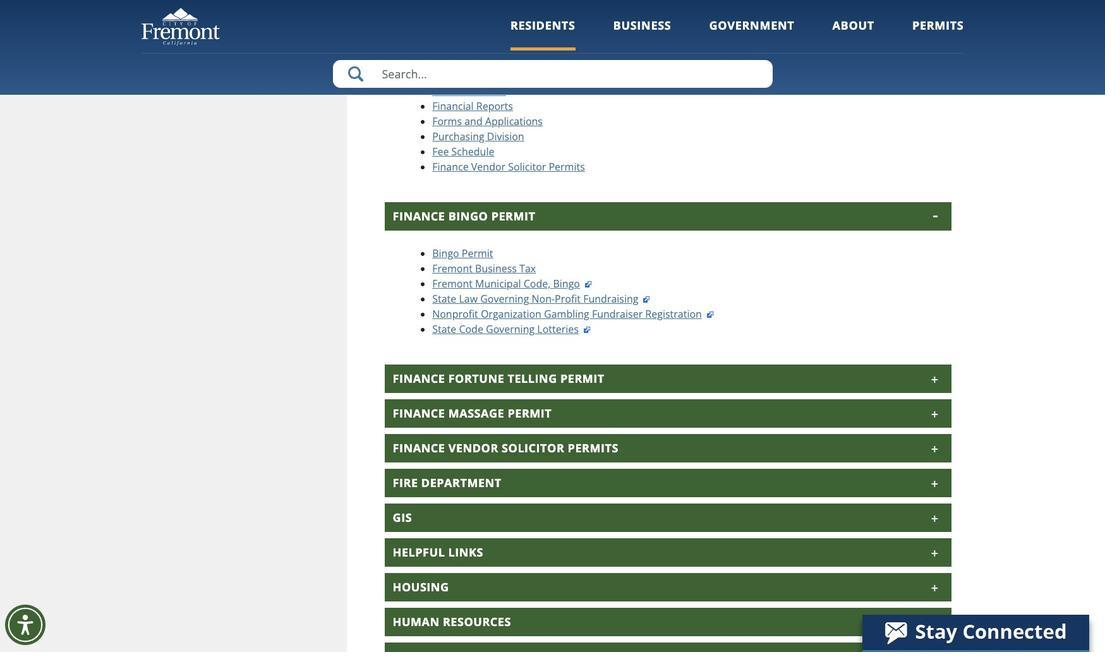 Task type: describe. For each thing, give the bounding box(es) containing it.
organization
[[481, 307, 542, 321]]

state code governing lotteries link
[[432, 322, 592, 336]]

bingo permit fremont business tax fremont municipal code, bingo state law governing non-profit fundraising nonprofit organization gambling fundraiser registration state code governing lotteries
[[432, 246, 702, 336]]

0 vertical spatial governing
[[481, 292, 529, 306]]

1 state from the top
[[432, 292, 457, 306]]

fundraiser
[[592, 307, 643, 321]]

0 vertical spatial permits
[[913, 18, 964, 33]]

purchasing division link
[[432, 129, 524, 143]]

business inside bingo permit fremont business tax fremont municipal code, bingo state law governing non-profit fundraising nonprofit organization gambling fundraiser registration state code governing lotteries
[[475, 262, 517, 276]]

government
[[710, 18, 795, 33]]

bid
[[432, 84, 448, 98]]

helpful
[[393, 545, 445, 560]]

nonprofit
[[432, 307, 478, 321]]

2 vertical spatial bingo
[[553, 277, 580, 291]]

2 state from the top
[[432, 322, 457, 336]]

profit
[[555, 292, 581, 306]]

finance for finance bingo permit
[[393, 209, 445, 224]]

finance vendor solicitor permits link
[[432, 160, 585, 174]]

1 vertical spatial vendor
[[449, 441, 499, 456]]

purchasing
[[432, 129, 485, 143]]

state law governing non-profit fundraising link
[[432, 292, 651, 306]]

bid information link
[[432, 84, 506, 98]]

gambling
[[544, 307, 590, 321]]

helpful links
[[393, 545, 484, 560]]

bid information financial reports forms and applications purchasing division fee schedule finance vendor solicitor permits
[[432, 84, 585, 174]]

fremont municipal code, bingo link
[[432, 277, 593, 291]]

Search text field
[[333, 60, 773, 88]]

finance vendor solicitor permits
[[393, 441, 619, 456]]

lotteries
[[538, 322, 579, 336]]

reports
[[476, 99, 513, 113]]

2 vertical spatial permits
[[568, 441, 619, 456]]

schedule
[[452, 145, 495, 159]]

code
[[459, 322, 484, 336]]

permits inside 'bid information financial reports forms and applications purchasing division fee schedule finance vendor solicitor permits'
[[549, 160, 585, 174]]

business link
[[614, 18, 672, 50]]

links
[[449, 545, 484, 560]]

solicitor inside 'bid information financial reports forms and applications purchasing division fee schedule finance vendor solicitor permits'
[[508, 160, 546, 174]]

permit inside bingo permit fremont business tax fremont municipal code, bingo state law governing non-profit fundraising nonprofit organization gambling fundraiser registration state code governing lotteries
[[462, 246, 493, 260]]

finance inside 'bid information financial reports forms and applications purchasing division fee schedule finance vendor solicitor permits'
[[432, 160, 469, 174]]

about
[[833, 18, 875, 33]]

bingo permit link
[[432, 246, 493, 260]]

government link
[[710, 18, 795, 50]]

fee schedule link
[[432, 145, 495, 159]]

financial reports link
[[432, 99, 513, 113]]

permit down the telling
[[508, 406, 552, 421]]

finance massage permit
[[393, 406, 552, 421]]

0 vertical spatial business
[[614, 18, 672, 33]]

massage
[[449, 406, 505, 421]]

residents
[[511, 18, 576, 33]]

code,
[[524, 277, 551, 291]]

1 vertical spatial governing
[[486, 322, 535, 336]]

human
[[393, 614, 440, 630]]

0 vertical spatial bingo
[[449, 209, 488, 224]]



Task type: vqa. For each thing, say whether or not it's contained in the screenshot.
NONPROFIT
yes



Task type: locate. For each thing, give the bounding box(es) containing it.
fundraising
[[584, 292, 639, 306]]

applications
[[485, 114, 543, 128]]

permits link
[[913, 18, 964, 50]]

state up nonprofit
[[432, 292, 457, 306]]

vendor down schedule
[[471, 160, 506, 174]]

bingo up fremont business tax link at the left of page
[[432, 246, 459, 260]]

law
[[459, 292, 478, 306]]

fire
[[393, 475, 418, 490]]

stay connected image
[[863, 615, 1089, 650]]

fortune
[[449, 371, 505, 386]]

nonprofit organization gambling fundraiser registration link
[[432, 307, 715, 321]]

permit right the telling
[[561, 371, 605, 386]]

resources
[[443, 614, 511, 630]]

governing up the organization on the left of the page
[[481, 292, 529, 306]]

finance left the massage
[[393, 406, 445, 421]]

residents link
[[511, 18, 576, 50]]

fremont up law
[[432, 277, 473, 291]]

finance up bid
[[393, 46, 445, 61]]

governing
[[481, 292, 529, 306], [486, 322, 535, 336]]

permits
[[913, 18, 964, 33], [549, 160, 585, 174], [568, 441, 619, 456]]

0 vertical spatial vendor
[[471, 160, 506, 174]]

1 vertical spatial business
[[475, 262, 517, 276]]

finance fortune telling permit
[[393, 371, 605, 386]]

telling
[[508, 371, 557, 386]]

finance up fire
[[393, 441, 445, 456]]

finance for finance
[[393, 46, 445, 61]]

1 vertical spatial solicitor
[[502, 441, 565, 456]]

fire department
[[393, 475, 502, 490]]

1 vertical spatial permits
[[549, 160, 585, 174]]

registration
[[646, 307, 702, 321]]

finance for finance massage permit
[[393, 406, 445, 421]]

permit up fremont business tax link at the left of page
[[462, 246, 493, 260]]

finance for finance vendor solicitor permits
[[393, 441, 445, 456]]

bingo up 'profit'
[[553, 277, 580, 291]]

fremont down the 'bingo permit' link
[[432, 262, 473, 276]]

0 horizontal spatial business
[[475, 262, 517, 276]]

financial
[[432, 99, 474, 113]]

fremont
[[432, 262, 473, 276], [432, 277, 473, 291]]

1 vertical spatial fremont
[[432, 277, 473, 291]]

finance left the fortune
[[393, 371, 445, 386]]

solicitor
[[508, 160, 546, 174], [502, 441, 565, 456]]

1 horizontal spatial business
[[614, 18, 672, 33]]

vendor inside 'bid information financial reports forms and applications purchasing division fee schedule finance vendor solicitor permits'
[[471, 160, 506, 174]]

vendor down finance massage permit
[[449, 441, 499, 456]]

1 vertical spatial bingo
[[432, 246, 459, 260]]

0 vertical spatial state
[[432, 292, 457, 306]]

fee
[[432, 145, 449, 159]]

state
[[432, 292, 457, 306], [432, 322, 457, 336]]

department
[[421, 475, 502, 490]]

business
[[614, 18, 672, 33], [475, 262, 517, 276]]

finance up the 'bingo permit' link
[[393, 209, 445, 224]]

about link
[[833, 18, 875, 50]]

state down nonprofit
[[432, 322, 457, 336]]

finance down fee
[[432, 160, 469, 174]]

bingo
[[449, 209, 488, 224], [432, 246, 459, 260], [553, 277, 580, 291]]

permit down finance vendor solicitor permits link
[[492, 209, 536, 224]]

finance
[[393, 46, 445, 61], [432, 160, 469, 174], [393, 209, 445, 224], [393, 371, 445, 386], [393, 406, 445, 421], [393, 441, 445, 456]]

fremont business tax link
[[432, 262, 536, 276]]

permit
[[492, 209, 536, 224], [462, 246, 493, 260], [561, 371, 605, 386], [508, 406, 552, 421]]

bingo up the 'bingo permit' link
[[449, 209, 488, 224]]

division
[[487, 129, 524, 143]]

2 fremont from the top
[[432, 277, 473, 291]]

forms
[[432, 114, 462, 128]]

and
[[465, 114, 483, 128]]

information
[[450, 84, 506, 98]]

housing
[[393, 580, 449, 595]]

tax
[[520, 262, 536, 276]]

municipal
[[475, 277, 521, 291]]

finance bingo permit
[[393, 209, 536, 224]]

vendor
[[471, 160, 506, 174], [449, 441, 499, 456]]

non-
[[532, 292, 555, 306]]

human resources
[[393, 614, 511, 630]]

governing down the organization on the left of the page
[[486, 322, 535, 336]]

0 vertical spatial solicitor
[[508, 160, 546, 174]]

1 fremont from the top
[[432, 262, 473, 276]]

1 vertical spatial state
[[432, 322, 457, 336]]

finance for finance fortune telling permit
[[393, 371, 445, 386]]

forms and applications link
[[432, 114, 543, 128]]

0 vertical spatial fremont
[[432, 262, 473, 276]]

gis
[[393, 510, 412, 525]]



